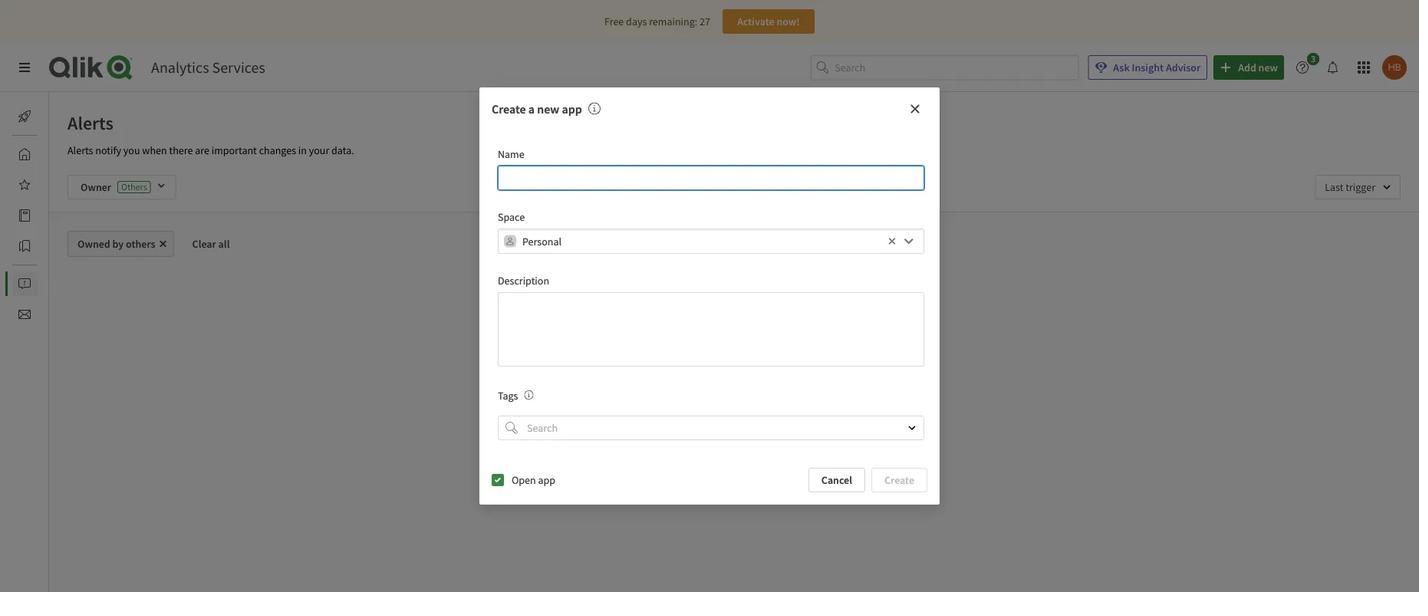 Task type: describe. For each thing, give the bounding box(es) containing it.
search image
[[506, 422, 518, 434]]

try
[[640, 421, 654, 434]]

navigation pane element
[[0, 98, 83, 333]]

analytics services
[[151, 58, 265, 77]]

open sidebar menu image
[[18, 61, 31, 74]]

alerts notify you when there are important changes in your data.
[[68, 144, 354, 157]]

new
[[537, 101, 560, 117]]

free days remaining: 27
[[605, 15, 711, 28]]

activate now!
[[738, 15, 800, 28]]

find
[[805, 421, 823, 434]]

for.
[[772, 436, 786, 450]]

1 vertical spatial app
[[538, 473, 556, 487]]

try adjusting your search or filters to find what you are looking for.
[[640, 421, 847, 450]]

owned
[[78, 237, 110, 251]]

notify
[[95, 144, 121, 157]]

analytics
[[151, 58, 209, 77]]

remaining:
[[649, 15, 698, 28]]

now!
[[777, 15, 800, 28]]

analytics services element
[[151, 58, 265, 77]]

cancel button
[[809, 468, 866, 493]]

to
[[794, 421, 803, 434]]

alerts for alerts
[[68, 111, 113, 134]]

collections image
[[18, 240, 31, 252]]

no results found
[[700, 400, 787, 415]]

0 horizontal spatial your
[[309, 144, 329, 157]]

clear
[[192, 237, 216, 251]]

activate now! link
[[723, 9, 815, 34]]

Space text field
[[523, 229, 885, 254]]

free
[[605, 15, 624, 28]]

insight
[[1132, 61, 1164, 74]]

adjusting
[[656, 421, 698, 434]]

Name text field
[[498, 166, 925, 190]]

when
[[142, 144, 167, 157]]

a
[[529, 101, 535, 117]]

create for create a new app
[[492, 101, 526, 117]]

are inside try adjusting your search or filters to find what you are looking for.
[[720, 436, 734, 450]]

start typing a tag name. select an existing tag or create a new tag by pressing enter or comma. press backspace to remove a tag. tooltip
[[518, 389, 534, 403]]

results
[[718, 400, 753, 415]]

home link
[[12, 142, 76, 167]]

no
[[700, 400, 715, 415]]

space
[[498, 210, 525, 224]]

your inside try adjusting your search or filters to find what you are looking for.
[[700, 421, 721, 434]]

activate
[[738, 15, 775, 28]]

search element
[[506, 422, 518, 434]]

filters region
[[49, 163, 1420, 212]]

found
[[756, 400, 787, 415]]

looking
[[736, 436, 770, 450]]

Description text field
[[498, 292, 925, 367]]

data.
[[332, 144, 354, 157]]

1 horizontal spatial app
[[562, 101, 582, 117]]

favorites image
[[18, 179, 31, 191]]



Task type: locate. For each thing, give the bounding box(es) containing it.
create inside create "button"
[[885, 473, 915, 487]]

tags
[[498, 389, 518, 403]]

you down 'no'
[[701, 436, 717, 450]]

1 vertical spatial create
[[885, 473, 915, 487]]

catalog
[[49, 209, 83, 223]]

alerts
[[68, 111, 113, 134], [68, 144, 93, 157]]

clear all button
[[180, 231, 242, 257]]

create a new app dialog
[[480, 88, 940, 505]]

there
[[169, 144, 193, 157]]

ask insight advisor button
[[1088, 55, 1208, 80]]

catalog link
[[12, 203, 83, 228]]

you left when
[[123, 144, 140, 157]]

create button
[[872, 468, 928, 493]]

2 alerts from the top
[[68, 144, 93, 157]]

open app
[[512, 473, 556, 487]]

create down open icon
[[885, 473, 915, 487]]

you inside try adjusting your search or filters to find what you are looking for.
[[701, 436, 717, 450]]

1 vertical spatial your
[[700, 421, 721, 434]]

owned by others
[[78, 237, 155, 251]]

create
[[492, 101, 526, 117], [885, 473, 915, 487]]

name
[[498, 147, 525, 161]]

are down search
[[720, 436, 734, 450]]

0 vertical spatial app
[[562, 101, 582, 117]]

alerts for alerts notify you when there are important changes in your data.
[[68, 144, 93, 157]]

app right open
[[538, 473, 556, 487]]

your
[[309, 144, 329, 157], [700, 421, 721, 434]]

home
[[49, 147, 76, 161]]

advisor
[[1166, 61, 1201, 74]]

are right there
[[195, 144, 209, 157]]

last trigger image
[[1316, 175, 1401, 200]]

27
[[700, 15, 711, 28]]

1 vertical spatial you
[[701, 436, 717, 450]]

1 horizontal spatial you
[[701, 436, 717, 450]]

search
[[723, 421, 752, 434]]

0 horizontal spatial are
[[195, 144, 209, 157]]

0 vertical spatial your
[[309, 144, 329, 157]]

0 vertical spatial are
[[195, 144, 209, 157]]

your right in
[[309, 144, 329, 157]]

create a new app
[[492, 101, 582, 117]]

subscriptions image
[[18, 308, 31, 321]]

services
[[212, 58, 265, 77]]

what
[[825, 421, 847, 434]]

by
[[112, 237, 124, 251]]

0 vertical spatial create
[[492, 101, 526, 117]]

create for create
[[885, 473, 915, 487]]

start typing a tag name. select an existing tag or create a new tag by pressing enter or comma. press backspace to remove a tag. image
[[524, 390, 534, 400]]

ask insight advisor
[[1114, 61, 1201, 74]]

clear all
[[192, 237, 230, 251]]

others
[[126, 237, 155, 251]]

Search text field
[[835, 55, 1079, 80]]

open image
[[908, 424, 917, 433]]

changes
[[259, 144, 296, 157]]

important
[[212, 144, 257, 157]]

0 horizontal spatial app
[[538, 473, 556, 487]]

alerts left notify
[[68, 144, 93, 157]]

open
[[512, 473, 536, 487]]

searchbar element
[[811, 55, 1079, 80]]

Search text field
[[524, 416, 895, 440]]

app right new
[[562, 101, 582, 117]]

1 horizontal spatial are
[[720, 436, 734, 450]]

1 vertical spatial alerts
[[68, 144, 93, 157]]

or
[[754, 421, 764, 434]]

cancel
[[822, 473, 853, 487]]

all
[[218, 237, 230, 251]]

0 vertical spatial you
[[123, 144, 140, 157]]

in
[[298, 144, 307, 157]]

app
[[562, 101, 582, 117], [538, 473, 556, 487]]

ask
[[1114, 61, 1130, 74]]

you
[[123, 144, 140, 157], [701, 436, 717, 450]]

owned by others button
[[68, 231, 174, 257]]

filters
[[766, 421, 792, 434]]

1 alerts from the top
[[68, 111, 113, 134]]

alerts image
[[18, 278, 31, 290]]

0 horizontal spatial you
[[123, 144, 140, 157]]

create left a
[[492, 101, 526, 117]]

days
[[626, 15, 647, 28]]

1 horizontal spatial your
[[700, 421, 721, 434]]

alerts up notify
[[68, 111, 113, 134]]

0 vertical spatial alerts
[[68, 111, 113, 134]]

description
[[498, 274, 550, 288]]

1 horizontal spatial create
[[885, 473, 915, 487]]

are
[[195, 144, 209, 157], [720, 436, 734, 450]]

0 horizontal spatial create
[[492, 101, 526, 117]]

1 vertical spatial are
[[720, 436, 734, 450]]

your down 'no'
[[700, 421, 721, 434]]



Task type: vqa. For each thing, say whether or not it's contained in the screenshot.
the 'Last trigger' field
no



